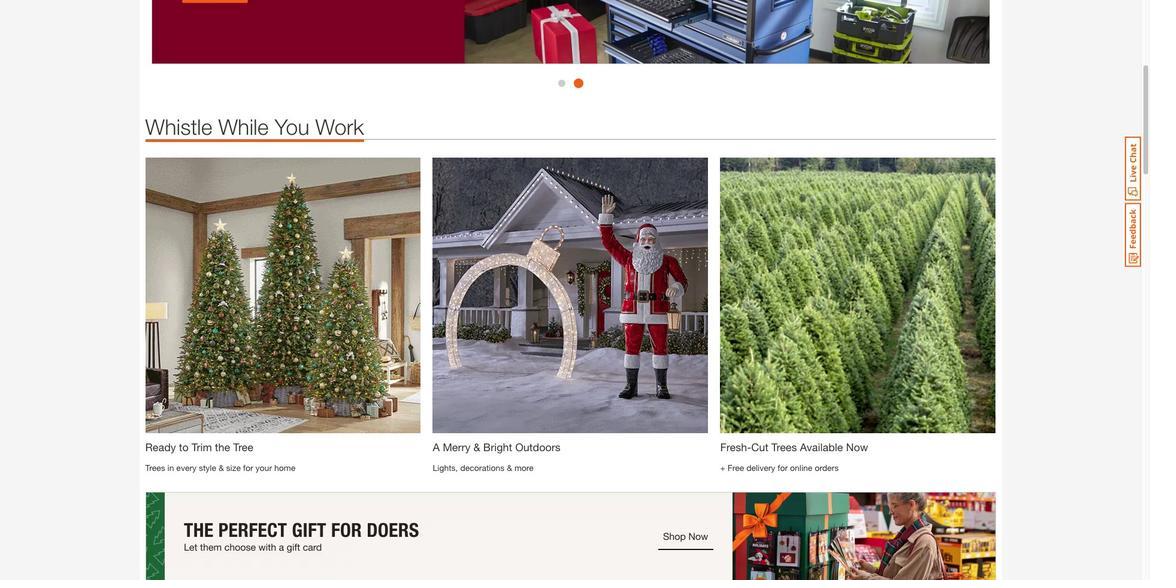 Task type: locate. For each thing, give the bounding box(es) containing it.
free
[[728, 463, 744, 473]]

home
[[274, 463, 296, 473]]

the
[[215, 441, 230, 454]]

live chat image
[[1125, 137, 1141, 201]]

0 horizontal spatial  image
[[145, 158, 421, 433]]

& for a
[[474, 441, 480, 454]]

your
[[256, 463, 272, 473]]

whistle
[[145, 114, 212, 140]]

& left size
[[219, 463, 224, 473]]

2  image from the left
[[433, 158, 709, 433]]

a
[[433, 441, 440, 454]]

lights,
[[433, 463, 458, 473]]

trees in every style & size for your home
[[145, 463, 296, 473]]

+ free delivery for online orders
[[721, 463, 839, 473]]

trees left in at the bottom left
[[145, 463, 165, 473]]

1 horizontal spatial for
[[778, 463, 788, 473]]

+
[[721, 463, 726, 473]]

trim
[[192, 441, 212, 454]]

2 horizontal spatial &
[[507, 463, 512, 473]]

size
[[226, 463, 241, 473]]

trees
[[772, 441, 797, 454], [145, 463, 165, 473]]

1 horizontal spatial trees
[[772, 441, 797, 454]]

0 horizontal spatial &
[[219, 463, 224, 473]]

the perfect gift for doers - let them choose with a gift card. shop now image
[[145, 492, 996, 580]]

 image for outdoors
[[433, 158, 709, 433]]

for right size
[[243, 463, 253, 473]]

delivery
[[747, 463, 776, 473]]

for
[[243, 463, 253, 473], [778, 463, 788, 473]]

ready
[[145, 441, 176, 454]]

available
[[800, 441, 843, 454]]

to
[[179, 441, 189, 454]]

1 for from the left
[[243, 463, 253, 473]]

2 horizontal spatial  image
[[721, 158, 996, 433]]

a merry & bright outdoors
[[433, 441, 561, 454]]

& left the more
[[507, 463, 512, 473]]

style
[[199, 463, 216, 473]]

1 horizontal spatial &
[[474, 441, 480, 454]]

1  image from the left
[[145, 158, 421, 433]]

1 horizontal spatial  image
[[433, 158, 709, 433]]

 image
[[145, 158, 421, 433], [433, 158, 709, 433], [721, 158, 996, 433]]

& right merry
[[474, 441, 480, 454]]

 image for now
[[721, 158, 996, 433]]

while
[[218, 114, 269, 140]]

0 horizontal spatial trees
[[145, 463, 165, 473]]

&
[[474, 441, 480, 454], [219, 463, 224, 473], [507, 463, 512, 473]]

merry
[[443, 441, 471, 454]]

work
[[315, 114, 364, 140]]

you
[[275, 114, 309, 140]]

3  image from the left
[[721, 158, 996, 433]]

ready to trim the tree
[[145, 441, 253, 454]]

orders
[[815, 463, 839, 473]]

trees up + free delivery for online orders
[[772, 441, 797, 454]]

for left 'online'
[[778, 463, 788, 473]]

in
[[168, 463, 174, 473]]

0 horizontal spatial for
[[243, 463, 253, 473]]



Task type: vqa. For each thing, say whether or not it's contained in the screenshot.
Exclusions
no



Task type: describe. For each thing, give the bounding box(es) containing it.
tree
[[233, 441, 253, 454]]

decorations
[[460, 463, 505, 473]]

fresh-cut trees available now
[[721, 441, 869, 454]]

cut
[[751, 441, 769, 454]]

1 vertical spatial trees
[[145, 463, 165, 473]]

2 for from the left
[[778, 463, 788, 473]]

outdoors
[[515, 441, 561, 454]]

bright
[[483, 441, 512, 454]]

& for lights,
[[507, 463, 512, 473]]

now
[[846, 441, 869, 454]]

online
[[790, 463, 813, 473]]

fresh-
[[721, 441, 751, 454]]

 image for tree
[[145, 158, 421, 433]]

every
[[176, 463, 197, 473]]

whistle while you work
[[145, 114, 364, 140]]

up to 45% off select tools & tool accessories image
[[151, 0, 990, 64]]

feedback link image
[[1125, 203, 1141, 267]]

lights, decorations & more
[[433, 463, 534, 473]]

0 vertical spatial trees
[[772, 441, 797, 454]]

more
[[515, 463, 534, 473]]



